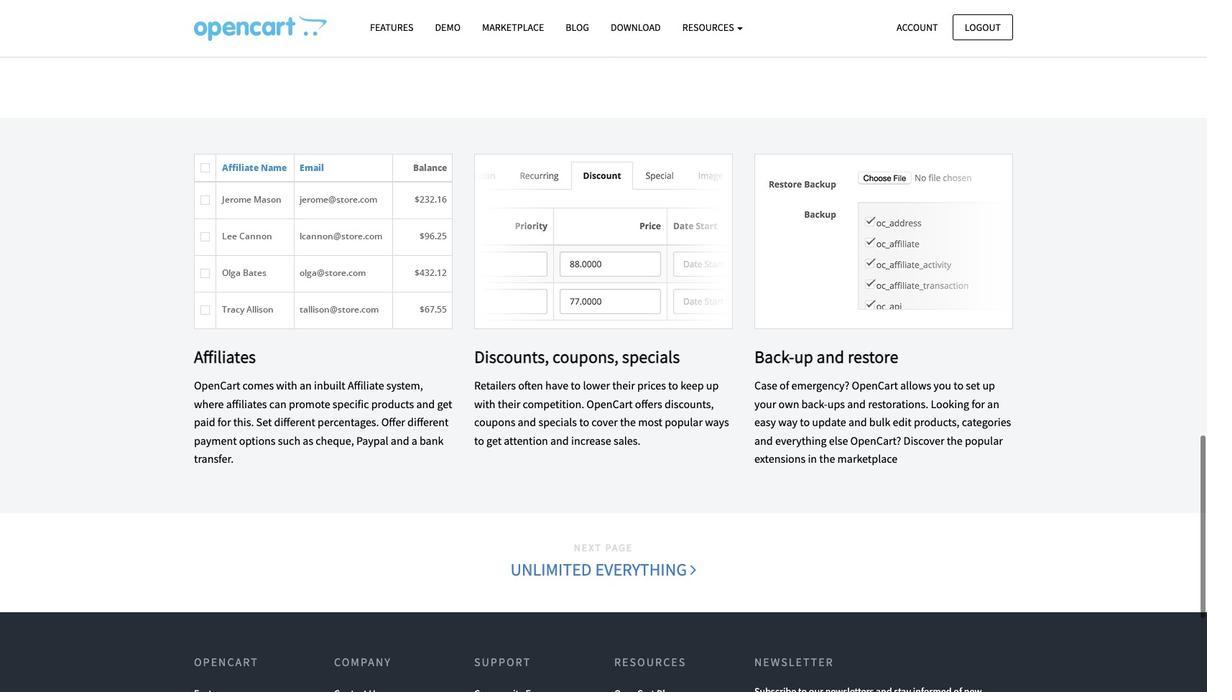 Task type: describe. For each thing, give the bounding box(es) containing it.
products
[[371, 396, 414, 411]]

an inside opencart comes with an inbuilt affiliate system, where affiliates can promote specific products and get paid for this. set different percentages. offer different payment options such as cheque, paypal and a bank transfer.
[[300, 378, 312, 392]]

restore
[[848, 345, 899, 368]]

to left set
[[954, 378, 964, 392]]

features link
[[359, 15, 424, 40]]

popular inside retailers often have to lower their prices to keep up with their competition. opencart offers discounts, coupons and specials to cover the most popular ways to get attention and increase sales.
[[665, 415, 703, 429]]

edit
[[893, 415, 912, 429]]

opencart?
[[851, 433, 902, 448]]

set
[[966, 378, 981, 392]]

0 vertical spatial their
[[613, 378, 635, 392]]

blog
[[566, 21, 589, 34]]

allows
[[901, 378, 932, 392]]

discounts, coupons, specials image
[[474, 154, 733, 329]]

angle right image
[[691, 561, 697, 578]]

sales.
[[614, 433, 641, 448]]

to right 'have'
[[571, 378, 581, 392]]

increase
[[571, 433, 611, 448]]

promote
[[289, 396, 330, 411]]

payment
[[194, 433, 237, 448]]

with inside retailers often have to lower their prices to keep up with their competition. opencart offers discounts, coupons and specials to cover the most popular ways to get attention and increase sales.
[[474, 396, 496, 411]]

you
[[934, 378, 952, 392]]

update
[[812, 415, 846, 429]]

to right way
[[800, 415, 810, 429]]

an inside case of emergency? opencart allows you to set up your own back-ups and restorations. looking for an easy way to update and bulk edit products, categories and everything else opencart? discover the popular extensions in the marketplace
[[988, 396, 1000, 411]]

case
[[755, 378, 778, 392]]

products,
[[914, 415, 960, 429]]

next
[[574, 542, 602, 554]]

inbuilt
[[314, 378, 346, 392]]

1 horizontal spatial specials
[[622, 345, 680, 368]]

retailers
[[474, 378, 516, 392]]

extensions
[[755, 452, 806, 466]]

and down system,
[[417, 396, 435, 411]]

affiliates
[[226, 396, 267, 411]]

get inside retailers often have to lower their prices to keep up with their competition. opencart offers discounts, coupons and specials to cover the most popular ways to get attention and increase sales.
[[487, 433, 502, 448]]

affiliate
[[348, 378, 384, 392]]

ups
[[828, 396, 845, 411]]

can
[[269, 396, 287, 411]]

often
[[518, 378, 543, 392]]

options, attributes image
[[615, 0, 1003, 82]]

where
[[194, 396, 224, 411]]

unlimited everything link
[[510, 556, 697, 584]]

and up attention
[[518, 415, 536, 429]]

opencart inside opencart comes with an inbuilt affiliate system, where affiliates can promote specific products and get paid for this. set different percentages. offer different payment options such as cheque, paypal and a bank transfer.
[[194, 378, 240, 392]]

and down easy
[[755, 433, 773, 448]]

company
[[334, 655, 392, 669]]

way
[[778, 415, 798, 429]]

in
[[808, 452, 817, 466]]

account link
[[885, 14, 951, 40]]

such
[[278, 433, 301, 448]]

for for back-up and restore
[[972, 396, 985, 411]]

marketplace link
[[471, 15, 555, 40]]

percentages.
[[318, 415, 379, 429]]

else
[[829, 433, 848, 448]]

coupons
[[474, 415, 516, 429]]

discover
[[904, 433, 945, 448]]

back-up and restore image
[[755, 154, 1013, 329]]

of
[[780, 378, 789, 392]]

and left bulk
[[849, 415, 867, 429]]

this.
[[233, 415, 254, 429]]

system,
[[387, 378, 423, 392]]

transfer.
[[194, 452, 234, 466]]

and up emergency?
[[817, 345, 845, 368]]

cover
[[592, 415, 618, 429]]

discounts,
[[474, 345, 549, 368]]

emergency?
[[792, 378, 850, 392]]

affiliates
[[194, 345, 256, 368]]

page
[[606, 542, 633, 554]]

1 horizontal spatial the
[[820, 452, 835, 466]]

demo link
[[424, 15, 471, 40]]

prices
[[637, 378, 666, 392]]

and right ups
[[848, 396, 866, 411]]

discounts,
[[665, 396, 714, 411]]

everything inside case of emergency? opencart allows you to set up your own back-ups and restorations. looking for an easy way to update and bulk edit products, categories and everything else opencart? discover the popular extensions in the marketplace
[[775, 433, 827, 448]]

a
[[412, 433, 417, 448]]

offer
[[381, 415, 405, 429]]

logout link
[[953, 14, 1013, 40]]

paypal
[[356, 433, 389, 448]]

to up increase
[[579, 415, 589, 429]]

set
[[256, 415, 272, 429]]

back-up and restore
[[755, 345, 899, 368]]

attention
[[504, 433, 548, 448]]

offers
[[635, 396, 662, 411]]

popular inside case of emergency? opencart allows you to set up your own back-ups and restorations. looking for an easy way to update and bulk edit products, categories and everything else opencart? discover the popular extensions in the marketplace
[[965, 433, 1003, 448]]

unlimited
[[511, 559, 592, 581]]



Task type: vqa. For each thing, say whether or not it's contained in the screenshot.


Task type: locate. For each thing, give the bounding box(es) containing it.
2 horizontal spatial the
[[947, 433, 963, 448]]

opencart
[[194, 378, 240, 392], [852, 378, 898, 392], [587, 396, 633, 411], [194, 655, 259, 669]]

back-
[[755, 345, 795, 368]]

popular down categories
[[965, 433, 1003, 448]]

looking
[[931, 396, 970, 411]]

1 horizontal spatial popular
[[965, 433, 1003, 448]]

their right "lower"
[[613, 378, 635, 392]]

and left increase
[[551, 433, 569, 448]]

the
[[620, 415, 636, 429], [947, 433, 963, 448], [820, 452, 835, 466]]

0 vertical spatial everything
[[775, 433, 827, 448]]

categories
[[962, 415, 1011, 429]]

1 vertical spatial popular
[[965, 433, 1003, 448]]

opencart - features image
[[194, 15, 327, 41]]

an up categories
[[988, 396, 1000, 411]]

up inside case of emergency? opencart allows you to set up your own back-ups and restorations. looking for an easy way to update and bulk edit products, categories and everything else opencart? discover the popular extensions in the marketplace
[[983, 378, 995, 392]]

specials inside retailers often have to lower their prices to keep up with their competition. opencart offers discounts, coupons and specials to cover the most popular ways to get attention and increase sales.
[[539, 415, 577, 429]]

1 horizontal spatial different
[[408, 415, 449, 429]]

2 different from the left
[[408, 415, 449, 429]]

opencart inside case of emergency? opencart allows you to set up your own back-ups and restorations. looking for an easy way to update and bulk edit products, categories and everything else opencart? discover the popular extensions in the marketplace
[[852, 378, 898, 392]]

keep
[[681, 378, 704, 392]]

restorations.
[[868, 396, 929, 411]]

the up sales.
[[620, 415, 636, 429]]

0 vertical spatial get
[[437, 396, 452, 411]]

their down retailers at the left of page
[[498, 396, 521, 411]]

own
[[779, 396, 800, 411]]

0 vertical spatial with
[[276, 378, 297, 392]]

different
[[274, 415, 315, 429], [408, 415, 449, 429]]

0 horizontal spatial specials
[[539, 415, 577, 429]]

for for affiliates
[[218, 415, 231, 429]]

options
[[239, 433, 276, 448]]

0 horizontal spatial up
[[706, 378, 719, 392]]

0 vertical spatial the
[[620, 415, 636, 429]]

have
[[546, 378, 569, 392]]

and
[[817, 345, 845, 368], [417, 396, 435, 411], [848, 396, 866, 411], [518, 415, 536, 429], [849, 415, 867, 429], [391, 433, 409, 448], [551, 433, 569, 448], [755, 433, 773, 448]]

popular down discounts,
[[665, 415, 703, 429]]

1 horizontal spatial everything
[[775, 433, 827, 448]]

2 horizontal spatial up
[[983, 378, 995, 392]]

affiliates image
[[194, 154, 453, 329]]

unlimited everything
[[511, 559, 691, 581]]

1 vertical spatial for
[[218, 415, 231, 429]]

blog link
[[555, 15, 600, 40]]

get inside opencart comes with an inbuilt affiliate system, where affiliates can promote specific products and get paid for this. set different percentages. offer different payment options such as cheque, paypal and a bank transfer.
[[437, 396, 452, 411]]

for down set
[[972, 396, 985, 411]]

1 horizontal spatial their
[[613, 378, 635, 392]]

demo
[[435, 21, 461, 34]]

to
[[571, 378, 581, 392], [669, 378, 678, 392], [954, 378, 964, 392], [579, 415, 589, 429], [800, 415, 810, 429], [474, 433, 484, 448]]

case of emergency? opencart allows you to set up your own back-ups and restorations. looking for an easy way to update and bulk edit products, categories and everything else opencart? discover the popular extensions in the marketplace
[[755, 378, 1011, 466]]

lower
[[583, 378, 610, 392]]

1 vertical spatial get
[[487, 433, 502, 448]]

different up such
[[274, 415, 315, 429]]

0 horizontal spatial their
[[498, 396, 521, 411]]

1 vertical spatial specials
[[539, 415, 577, 429]]

retailers often have to lower their prices to keep up with their competition. opencart offers discounts, coupons and specials to cover the most popular ways to get attention and increase sales.
[[474, 378, 729, 448]]

ways
[[705, 415, 729, 429]]

next page
[[574, 542, 633, 554]]

get
[[437, 396, 452, 411], [487, 433, 502, 448]]

0 horizontal spatial different
[[274, 415, 315, 429]]

1 vertical spatial with
[[474, 396, 496, 411]]

with up the coupons
[[474, 396, 496, 411]]

get down the coupons
[[487, 433, 502, 448]]

everything up in
[[775, 433, 827, 448]]

specific
[[333, 396, 369, 411]]

newsletter
[[755, 655, 834, 669]]

0 horizontal spatial for
[[218, 415, 231, 429]]

1 horizontal spatial up
[[795, 345, 813, 368]]

get up bank
[[437, 396, 452, 411]]

with
[[276, 378, 297, 392], [474, 396, 496, 411]]

download
[[611, 21, 661, 34]]

0 horizontal spatial everything
[[595, 559, 687, 581]]

resources link
[[672, 15, 754, 40]]

1 vertical spatial an
[[988, 396, 1000, 411]]

0 vertical spatial an
[[300, 378, 312, 392]]

with up can in the left bottom of the page
[[276, 378, 297, 392]]

1 vertical spatial resources
[[615, 655, 687, 669]]

1 horizontal spatial an
[[988, 396, 1000, 411]]

0 horizontal spatial popular
[[665, 415, 703, 429]]

0 horizontal spatial get
[[437, 396, 452, 411]]

for inside case of emergency? opencart allows you to set up your own back-ups and restorations. looking for an easy way to update and bulk edit products, categories and everything else opencart? discover the popular extensions in the marketplace
[[972, 396, 985, 411]]

competition.
[[523, 396, 584, 411]]

download link
[[600, 15, 672, 40]]

up inside retailers often have to lower their prices to keep up with their competition. opencart offers discounts, coupons and specials to cover the most popular ways to get attention and increase sales.
[[706, 378, 719, 392]]

0 horizontal spatial an
[[300, 378, 312, 392]]

marketplace
[[838, 452, 898, 466]]

logout
[[965, 20, 1001, 33]]

0 vertical spatial for
[[972, 396, 985, 411]]

0 vertical spatial specials
[[622, 345, 680, 368]]

1 horizontal spatial for
[[972, 396, 985, 411]]

0 vertical spatial popular
[[665, 415, 703, 429]]

your
[[755, 396, 776, 411]]

to down the coupons
[[474, 433, 484, 448]]

0 horizontal spatial the
[[620, 415, 636, 429]]

the inside retailers often have to lower their prices to keep up with their competition. opencart offers discounts, coupons and specials to cover the most popular ways to get attention and increase sales.
[[620, 415, 636, 429]]

coupons,
[[553, 345, 619, 368]]

bank
[[420, 433, 444, 448]]

discounts, coupons, specials
[[474, 345, 680, 368]]

comes
[[243, 378, 274, 392]]

the down products,
[[947, 433, 963, 448]]

everything
[[775, 433, 827, 448], [595, 559, 687, 581]]

and left the a
[[391, 433, 409, 448]]

marketplace
[[482, 21, 544, 34]]

1 horizontal spatial with
[[474, 396, 496, 411]]

bulk
[[870, 415, 891, 429]]

1 vertical spatial the
[[947, 433, 963, 448]]

back-
[[802, 396, 828, 411]]

resources
[[683, 21, 736, 34], [615, 655, 687, 669]]

to left keep
[[669, 378, 678, 392]]

support
[[474, 655, 531, 669]]

their
[[613, 378, 635, 392], [498, 396, 521, 411]]

specials down competition.
[[539, 415, 577, 429]]

for left this.
[[218, 415, 231, 429]]

2 vertical spatial the
[[820, 452, 835, 466]]

0 vertical spatial resources
[[683, 21, 736, 34]]

as
[[303, 433, 313, 448]]

1 vertical spatial everything
[[595, 559, 687, 581]]

different up bank
[[408, 415, 449, 429]]

up right set
[[983, 378, 995, 392]]

paid
[[194, 415, 215, 429]]

1 vertical spatial their
[[498, 396, 521, 411]]

cheque,
[[316, 433, 354, 448]]

1 horizontal spatial get
[[487, 433, 502, 448]]

features
[[370, 21, 414, 34]]

the right in
[[820, 452, 835, 466]]

specials up prices
[[622, 345, 680, 368]]

up right keep
[[706, 378, 719, 392]]

opencart comes with an inbuilt affiliate system, where affiliates can promote specific products and get paid for this. set different percentages. offer different payment options such as cheque, paypal and a bank transfer.
[[194, 378, 452, 466]]

for inside opencart comes with an inbuilt affiliate system, where affiliates can promote specific products and get paid for this. set different percentages. offer different payment options such as cheque, paypal and a bank transfer.
[[218, 415, 231, 429]]

for
[[972, 396, 985, 411], [218, 415, 231, 429]]

an up promote
[[300, 378, 312, 392]]

opencart inside retailers often have to lower their prices to keep up with their competition. opencart offers discounts, coupons and specials to cover the most popular ways to get attention and increase sales.
[[587, 396, 633, 411]]

specials
[[622, 345, 680, 368], [539, 415, 577, 429]]

0 horizontal spatial with
[[276, 378, 297, 392]]

everything down page
[[595, 559, 687, 581]]

up up emergency?
[[795, 345, 813, 368]]

1 different from the left
[[274, 415, 315, 429]]

with inside opencart comes with an inbuilt affiliate system, where affiliates can promote specific products and get paid for this. set different percentages. offer different payment options such as cheque, paypal and a bank transfer.
[[276, 378, 297, 392]]

most
[[638, 415, 663, 429]]

easy
[[755, 415, 776, 429]]

account
[[897, 20, 938, 33]]

popular
[[665, 415, 703, 429], [965, 433, 1003, 448]]



